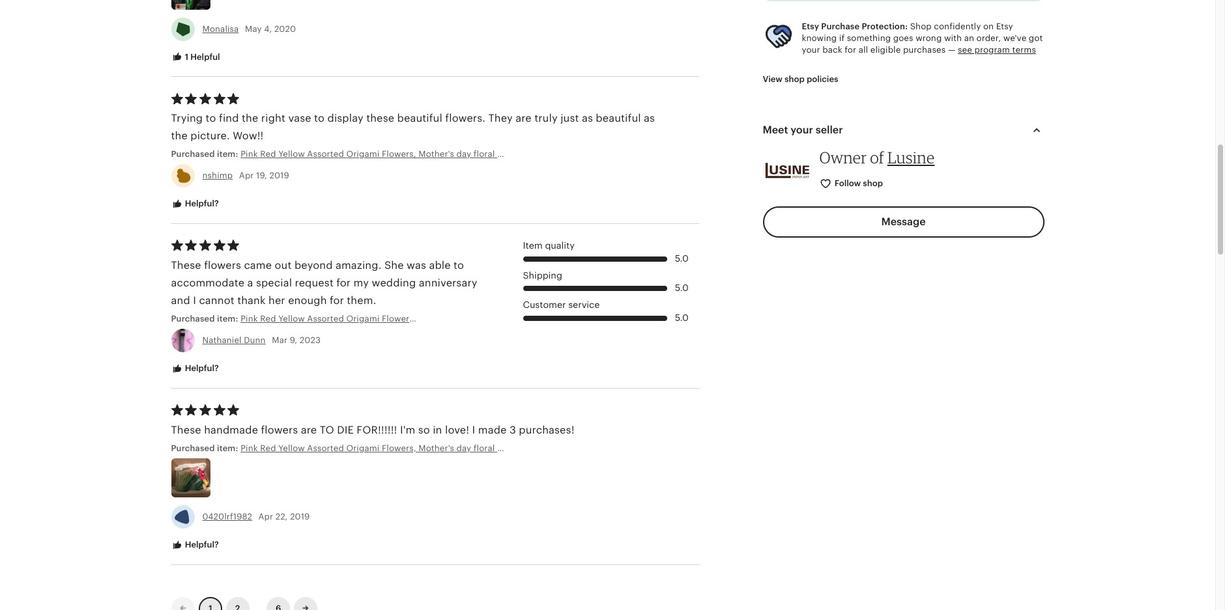 Task type: locate. For each thing, give the bounding box(es) containing it.
easter for just
[[539, 149, 565, 159]]

etsy inside shop confidently on etsy knowing if something goes wrong with an order, we've got your back for all eligible purchases —
[[996, 21, 1014, 31]]

1 red from the top
[[260, 149, 276, 159]]

see program terms
[[958, 45, 1036, 55]]

5.0 for quality
[[675, 253, 689, 264]]

1 these from the top
[[171, 260, 201, 271]]

etsy up "knowing"
[[802, 21, 819, 31]]

customer
[[523, 300, 566, 310]]

right
[[261, 113, 286, 124]]

assorted
[[307, 149, 344, 159], [307, 444, 344, 454]]

purchased down and
[[171, 314, 215, 324]]

these for these flowers came out beyond amazing. she was able to accommodate a special request for my wedding anniversary and i cannot thank her enough for them.
[[171, 260, 201, 271]]

2 mother's from the top
[[419, 444, 454, 454]]

flowers, down purchases!
[[567, 444, 600, 454]]

origami down these handmade flowers are to die for!!!!!! i'm so in love! i made 3 purchases!
[[346, 444, 380, 454]]

item: up nshimp on the top left of the page
[[217, 149, 238, 159]]

shop right follow
[[863, 179, 883, 189]]

helpful? down nathaniel
[[183, 364, 219, 374]]

helpful? down 0420lrf1982 link
[[183, 540, 219, 550]]

item:
[[217, 149, 238, 159], [217, 314, 238, 324], [217, 444, 238, 454]]

2 day from the top
[[457, 444, 471, 454]]

something
[[847, 33, 891, 43]]

0 vertical spatial paper
[[632, 149, 656, 159]]

1 vertical spatial the
[[171, 130, 188, 141]]

view shop policies button
[[753, 68, 848, 91]]

helpful? button down 0420lrf1982 link
[[161, 534, 229, 558]]

1 pink from the top
[[241, 149, 258, 159]]

0 horizontal spatial as
[[582, 113, 593, 124]]

1 vertical spatial flowers,
[[382, 444, 416, 454]]

just
[[561, 113, 579, 124]]

to up the picture.
[[206, 113, 216, 124]]

0 vertical spatial flowers,
[[567, 149, 600, 159]]

1 horizontal spatial as
[[644, 113, 655, 124]]

1 vertical spatial these
[[171, 425, 201, 436]]

for
[[845, 45, 857, 55], [337, 278, 351, 289], [330, 295, 344, 306]]

follow
[[835, 179, 861, 189]]

1 vertical spatial purchased item: pink red yellow assorted origami flowers, mother's day floral bouquet , easter flowers, spring paper flower bouquet
[[171, 444, 722, 454]]

1 vertical spatial paper
[[632, 444, 656, 454]]

shop confidently on etsy knowing if something goes wrong with an order, we've got your back for all eligible purchases —
[[802, 21, 1043, 55]]

0 vertical spatial spring
[[602, 149, 630, 159]]

1 paper from the top
[[632, 149, 656, 159]]

19,
[[256, 171, 267, 181]]

flower for these handmade flowers are to die for!!!!!! i'm so in love! i made 3 purchases!
[[659, 444, 684, 454]]

2 helpful? button from the top
[[161, 357, 229, 381]]

and
[[171, 295, 190, 306]]

1 vertical spatial flower
[[659, 444, 684, 454]]

pink down handmade
[[241, 444, 258, 454]]

0 vertical spatial assorted
[[307, 149, 344, 159]]

flowers, down trying to find the right vase to display these beautiful flowers. they are truly just as beautiful as the picture. wow!!
[[382, 149, 416, 159]]

she
[[385, 260, 404, 271]]

0 vertical spatial pink red yellow assorted origami flowers, mother's day floral bouquet , easter flowers, spring paper flower bouquet link
[[241, 149, 722, 161]]

1 day from the top
[[457, 149, 471, 159]]

day down love!
[[457, 444, 471, 454]]

lusine
[[888, 148, 935, 168]]

0 vertical spatial flowers,
[[382, 149, 416, 159]]

1 helpful
[[183, 52, 220, 62]]

1 vertical spatial item:
[[217, 314, 238, 324]]

1 vertical spatial 5.0
[[675, 283, 689, 294]]

truly
[[535, 113, 558, 124]]

1 vertical spatial red
[[260, 444, 276, 454]]

0 horizontal spatial shop
[[785, 74, 805, 84]]

pink red yellow assorted origami flowers, mother's day floral bouquet , easter flowers, spring paper flower bouquet link for they
[[241, 149, 722, 161]]

the down trying
[[171, 130, 188, 141]]

mother's down in
[[419, 444, 454, 454]]

2 spring from the top
[[602, 444, 630, 454]]

item: for handmade
[[217, 444, 238, 454]]

2 assorted from the top
[[307, 444, 344, 454]]

0420lrf1982 apr 22, 2019
[[202, 512, 310, 522]]

red
[[260, 149, 276, 159], [260, 444, 276, 454]]

etsy
[[802, 21, 819, 31], [996, 21, 1014, 31]]

1 yellow from the top
[[278, 149, 305, 159]]

1 vertical spatial apr
[[259, 512, 273, 522]]

1 vertical spatial floral
[[474, 444, 495, 454]]

1 vertical spatial flowers,
[[567, 444, 600, 454]]

0 vertical spatial for
[[845, 45, 857, 55]]

easter down truly
[[539, 149, 565, 159]]

nshimp apr 19, 2019
[[202, 171, 289, 181]]

1 vertical spatial 2019
[[290, 512, 310, 522]]

shop right view
[[785, 74, 805, 84]]

flowers, for just
[[567, 149, 600, 159]]

floral down the "made"
[[474, 444, 495, 454]]

2 purchased item: pink red yellow assorted origami flowers, mother's day floral bouquet , easter flowers, spring paper flower bouquet from the top
[[171, 444, 722, 454]]

1 floral from the top
[[474, 149, 495, 159]]

3 item: from the top
[[217, 444, 238, 454]]

to inside these flowers came out beyond amazing. she was able to accommodate a special request for my wedding anniversary and i cannot thank her enough for them.
[[454, 260, 464, 271]]

0 horizontal spatial 2019
[[270, 171, 289, 181]]

with
[[944, 33, 962, 43]]

flower
[[659, 149, 684, 159], [659, 444, 684, 454]]

bouquet
[[497, 149, 532, 159], [687, 149, 722, 159], [497, 444, 532, 454], [687, 444, 722, 454]]

item: down cannot
[[217, 314, 238, 324]]

see
[[958, 45, 973, 55]]

these
[[171, 260, 201, 271], [171, 425, 201, 436]]

helpful? button for i
[[161, 357, 229, 381]]

2019 right 19,
[[270, 171, 289, 181]]

these left handmade
[[171, 425, 201, 436]]

these inside these flowers came out beyond amazing. she was able to accommodate a special request for my wedding anniversary and i cannot thank her enough for them.
[[171, 260, 201, 271]]

2 horizontal spatial to
[[454, 260, 464, 271]]

0 vertical spatial your
[[802, 45, 821, 55]]

1 , from the top
[[535, 149, 537, 159]]

1 5.0 from the top
[[675, 253, 689, 264]]

vase
[[288, 113, 311, 124]]

, for 3
[[535, 444, 537, 454]]

helpful? button for picture.
[[161, 193, 229, 216]]

her
[[269, 295, 285, 306]]

0 vertical spatial flower
[[659, 149, 684, 159]]

0 vertical spatial origami
[[346, 149, 380, 159]]

spring
[[602, 149, 630, 159], [602, 444, 630, 454]]

1 vertical spatial spring
[[602, 444, 630, 454]]

for left all
[[845, 45, 857, 55]]

your down "knowing"
[[802, 45, 821, 55]]

protection:
[[862, 21, 908, 31]]

day
[[457, 149, 471, 159], [457, 444, 471, 454]]

find
[[219, 113, 239, 124]]

helpful? button down "nshimp" link
[[161, 193, 229, 216]]

2 vertical spatial 5.0
[[675, 313, 689, 323]]

pink red yellow assorted origami flowers, mother's day floral bouquet , easter flowers, spring paper flower bouquet link down the "made"
[[241, 443, 722, 455]]

0 vertical spatial yellow
[[278, 149, 305, 159]]

0 vertical spatial helpful?
[[183, 199, 219, 209]]

assorted down the display
[[307, 149, 344, 159]]

0 horizontal spatial i
[[193, 295, 196, 306]]

all
[[859, 45, 868, 55]]

2 vertical spatial helpful?
[[183, 540, 219, 550]]

your
[[802, 45, 821, 55], [791, 125, 813, 136]]

, down truly
[[535, 149, 537, 159]]

0 vertical spatial floral
[[474, 149, 495, 159]]

0 vertical spatial shop
[[785, 74, 805, 84]]

, down purchases!
[[535, 444, 537, 454]]

0 vertical spatial item:
[[217, 149, 238, 159]]

purchased for trying
[[171, 149, 215, 159]]

2 these from the top
[[171, 425, 201, 436]]

0 horizontal spatial beautiful
[[397, 113, 443, 124]]

1 spring from the top
[[602, 149, 630, 159]]

1 vertical spatial i
[[472, 425, 475, 436]]

2 flowers, from the top
[[567, 444, 600, 454]]

1 vertical spatial shop
[[863, 179, 883, 189]]

i
[[193, 295, 196, 306], [472, 425, 475, 436]]

1 vertical spatial your
[[791, 125, 813, 136]]

mother's for beautiful
[[419, 149, 454, 159]]

0 vertical spatial helpful? button
[[161, 193, 229, 216]]

pink red yellow assorted origami flowers, mother's day floral bouquet , easter flowers, spring paper flower bouquet link down flowers.
[[241, 149, 722, 161]]

2 etsy from the left
[[996, 21, 1014, 31]]

your inside dropdown button
[[791, 125, 813, 136]]

day for love!
[[457, 444, 471, 454]]

spring for trying to find the right vase to display these beautiful flowers. they are truly just as beautiful as the picture. wow!!
[[602, 149, 630, 159]]

flowers,
[[382, 149, 416, 159], [382, 444, 416, 454]]

2 pink from the top
[[241, 444, 258, 454]]

yellow for to
[[278, 444, 305, 454]]

anniversary
[[419, 278, 478, 289]]

1 purchased item: pink red yellow assorted origami flowers, mother's day floral bouquet , easter flowers, spring paper flower bouquet from the top
[[171, 149, 722, 159]]

1 vertical spatial helpful?
[[183, 364, 219, 374]]

goes
[[894, 33, 914, 43]]

item
[[523, 241, 543, 251]]

made
[[478, 425, 507, 436]]

2 vertical spatial helpful? button
[[161, 534, 229, 558]]

day down flowers.
[[457, 149, 471, 159]]

display
[[328, 113, 364, 124]]

2 vertical spatial item:
[[217, 444, 238, 454]]

0 horizontal spatial apr
[[239, 171, 254, 181]]

0 vertical spatial the
[[242, 113, 258, 124]]

back
[[823, 45, 843, 55]]

1 vertical spatial yellow
[[278, 444, 305, 454]]

2 helpful? from the top
[[183, 364, 219, 374]]

picture.
[[191, 130, 230, 141]]

origami down 'these'
[[346, 149, 380, 159]]

1 vertical spatial pink
[[241, 444, 258, 454]]

flowers, down i'm
[[382, 444, 416, 454]]

purchased for these
[[171, 444, 215, 454]]

0 vertical spatial apr
[[239, 171, 254, 181]]

i right love!
[[472, 425, 475, 436]]

1 vertical spatial helpful? button
[[161, 357, 229, 381]]

paper for these handmade flowers are to die for!!!!!! i'm so in love! i made 3 purchases!
[[632, 444, 656, 454]]

purchased item: pink red yellow assorted origami flowers, mother's day floral bouquet , easter flowers, spring paper flower bouquet down flowers.
[[171, 149, 722, 159]]

so
[[418, 425, 430, 436]]

helpful? for i
[[183, 364, 219, 374]]

3 5.0 from the top
[[675, 313, 689, 323]]

1 flowers, from the top
[[382, 149, 416, 159]]

flowers up accommodate
[[204, 260, 241, 271]]

22,
[[276, 512, 288, 522]]

these up accommodate
[[171, 260, 201, 271]]

as
[[582, 113, 593, 124], [644, 113, 655, 124]]

the
[[242, 113, 258, 124], [171, 130, 188, 141]]

1 vertical spatial flowers
[[261, 425, 298, 436]]

owner of lusine
[[820, 148, 935, 168]]

0 vertical spatial i
[[193, 295, 196, 306]]

2019
[[270, 171, 289, 181], [290, 512, 310, 522]]

0 vertical spatial these
[[171, 260, 201, 271]]

flowers, down just
[[567, 149, 600, 159]]

1 helpful? from the top
[[183, 199, 219, 209]]

mother's down trying to find the right vase to display these beautiful flowers. they are truly just as beautiful as the picture. wow!!
[[419, 149, 454, 159]]

1 pink red yellow assorted origami flowers, mother's day floral bouquet , easter flowers, spring paper flower bouquet link from the top
[[241, 149, 722, 161]]

paper for trying to find the right vase to display these beautiful flowers. they are truly just as beautiful as the picture. wow!!
[[632, 149, 656, 159]]

1 vertical spatial day
[[457, 444, 471, 454]]

a
[[247, 278, 253, 289]]

assorted for vase
[[307, 149, 344, 159]]

1 horizontal spatial to
[[314, 113, 325, 124]]

1 purchased from the top
[[171, 149, 215, 159]]

2 paper from the top
[[632, 444, 656, 454]]

3 helpful? from the top
[[183, 540, 219, 550]]

are
[[516, 113, 532, 124], [301, 425, 317, 436]]

1 beautiful from the left
[[397, 113, 443, 124]]

0 horizontal spatial flowers
[[204, 260, 241, 271]]

helpful? down "nshimp" link
[[183, 199, 219, 209]]

helpful? for picture.
[[183, 199, 219, 209]]

helpful? button down nathaniel
[[161, 357, 229, 381]]

monalisa
[[202, 24, 239, 34]]

1 origami from the top
[[346, 149, 380, 159]]

2 flowers, from the top
[[382, 444, 416, 454]]

nshimp link
[[202, 171, 233, 181]]

0 vertical spatial 5.0
[[675, 253, 689, 264]]

1 horizontal spatial shop
[[863, 179, 883, 189]]

0 vertical spatial red
[[260, 149, 276, 159]]

assorted down to
[[307, 444, 344, 454]]

1 vertical spatial origami
[[346, 444, 380, 454]]

purchased item: pink red yellow assorted origami flowers, mother's day floral bouquet , easter flowers, spring paper flower bouquet for love!
[[171, 444, 722, 454]]

purchase
[[822, 21, 860, 31]]

purchased down the picture.
[[171, 149, 215, 159]]

0420lrf1982 link
[[202, 512, 252, 522]]

flowers
[[204, 260, 241, 271], [261, 425, 298, 436]]

0 vertical spatial easter
[[539, 149, 565, 159]]

was
[[407, 260, 426, 271]]

1 flower from the top
[[659, 149, 684, 159]]

0 vertical spatial pink
[[241, 149, 258, 159]]

floral
[[474, 149, 495, 159], [474, 444, 495, 454]]

floral down they
[[474, 149, 495, 159]]

pink down wow!! at the left of page
[[241, 149, 258, 159]]

1 vertical spatial pink red yellow assorted origami flowers, mother's day floral bouquet , easter flowers, spring paper flower bouquet link
[[241, 443, 722, 455]]

item: down handmade
[[217, 444, 238, 454]]

shipping
[[523, 270, 562, 281]]

i right and
[[193, 295, 196, 306]]

beautiful right 'these'
[[397, 113, 443, 124]]

shop for view
[[785, 74, 805, 84]]

etsy up we've
[[996, 21, 1014, 31]]

if
[[839, 33, 845, 43]]

purchased up view details of this review photo by 0420lrf1982
[[171, 444, 215, 454]]

on
[[984, 21, 994, 31]]

shop for follow
[[863, 179, 883, 189]]

1 assorted from the top
[[307, 149, 344, 159]]

to right "vase"
[[314, 113, 325, 124]]

0 vertical spatial ,
[[535, 149, 537, 159]]

beautiful right just
[[596, 113, 641, 124]]

1 mother's from the top
[[419, 149, 454, 159]]

origami
[[346, 149, 380, 159], [346, 444, 380, 454]]

2019 for 0420lrf1982 apr 22, 2019
[[290, 512, 310, 522]]

2 origami from the top
[[346, 444, 380, 454]]

0 vertical spatial 2019
[[270, 171, 289, 181]]

cannot
[[199, 295, 234, 306]]

purchased
[[171, 149, 215, 159], [171, 314, 215, 324], [171, 444, 215, 454]]

0 vertical spatial purchased
[[171, 149, 215, 159]]

2 red from the top
[[260, 444, 276, 454]]

your right meet
[[791, 125, 813, 136]]

seller
[[816, 125, 843, 136]]

2 easter from the top
[[539, 444, 565, 454]]

1 vertical spatial purchased
[[171, 314, 215, 324]]

1 vertical spatial ,
[[535, 444, 537, 454]]

for left my
[[337, 278, 351, 289]]

to
[[206, 113, 216, 124], [314, 113, 325, 124], [454, 260, 464, 271]]

2019 right 22,
[[290, 512, 310, 522]]

1 vertical spatial assorted
[[307, 444, 344, 454]]

apr left 19,
[[239, 171, 254, 181]]

2 vertical spatial purchased
[[171, 444, 215, 454]]

1 horizontal spatial are
[[516, 113, 532, 124]]

purchased item: pink red yellow assorted origami flowers, mother's day floral bouquet , easter flowers, spring paper flower bouquet down in
[[171, 444, 722, 454]]

for left the them.
[[330, 295, 344, 306]]

0 horizontal spatial etsy
[[802, 21, 819, 31]]

day for flowers.
[[457, 149, 471, 159]]

3 helpful? button from the top
[[161, 534, 229, 558]]

floral for i
[[474, 444, 495, 454]]

2 flower from the top
[[659, 444, 684, 454]]

1 vertical spatial are
[[301, 425, 317, 436]]

1 horizontal spatial beautiful
[[596, 113, 641, 124]]

shop inside button
[[785, 74, 805, 84]]

1 vertical spatial mother's
[[419, 444, 454, 454]]

origami for i'm
[[346, 444, 380, 454]]

1 flowers, from the top
[[567, 149, 600, 159]]

1 horizontal spatial i
[[472, 425, 475, 436]]

0 vertical spatial are
[[516, 113, 532, 124]]

1 item: from the top
[[217, 149, 238, 159]]

flowers inside these flowers came out beyond amazing. she was able to accommodate a special request for my wedding anniversary and i cannot thank her enough for them.
[[204, 260, 241, 271]]

apr left 22,
[[259, 512, 273, 522]]

purchased item: pink red yellow assorted origami flowers, mother's day floral bouquet , easter flowers, spring paper flower bouquet for flowers.
[[171, 149, 722, 159]]

are left to
[[301, 425, 317, 436]]

1 horizontal spatial etsy
[[996, 21, 1014, 31]]

1 as from the left
[[582, 113, 593, 124]]

5.0 for service
[[675, 313, 689, 323]]

2 yellow from the top
[[278, 444, 305, 454]]

flowers left to
[[261, 425, 298, 436]]

1 helpful? button from the top
[[161, 193, 229, 216]]

these for these handmade flowers are to die for!!!!!! i'm so in love! i made 3 purchases!
[[171, 425, 201, 436]]

trying to find the right vase to display these beautiful flowers. they are truly just as beautiful as the picture. wow!!
[[171, 113, 655, 141]]

easter down purchases!
[[539, 444, 565, 454]]

2 floral from the top
[[474, 444, 495, 454]]

2 , from the top
[[535, 444, 537, 454]]

2 5.0 from the top
[[675, 283, 689, 294]]

to right able
[[454, 260, 464, 271]]

1 horizontal spatial apr
[[259, 512, 273, 522]]

2 pink red yellow assorted origami flowers, mother's day floral bouquet , easter flowers, spring paper flower bouquet link from the top
[[241, 443, 722, 455]]

are left truly
[[516, 113, 532, 124]]

1 horizontal spatial the
[[242, 113, 258, 124]]

meet your seller
[[763, 125, 843, 136]]

1 horizontal spatial 2019
[[290, 512, 310, 522]]

may
[[245, 24, 262, 34]]

the up wow!! at the left of page
[[242, 113, 258, 124]]

1 vertical spatial easter
[[539, 444, 565, 454]]

wedding
[[372, 278, 416, 289]]

0 vertical spatial flowers
[[204, 260, 241, 271]]

program
[[975, 45, 1010, 55]]

0 vertical spatial day
[[457, 149, 471, 159]]

0 vertical spatial purchased item: pink red yellow assorted origami flowers, mother's day floral bouquet , easter flowers, spring paper flower bouquet
[[171, 149, 722, 159]]

1 easter from the top
[[539, 149, 565, 159]]

floral for they
[[474, 149, 495, 159]]

0 vertical spatial mother's
[[419, 149, 454, 159]]

3 purchased from the top
[[171, 444, 215, 454]]



Task type: describe. For each thing, give the bounding box(es) containing it.
flowers, for so
[[382, 444, 416, 454]]

we've
[[1004, 33, 1027, 43]]

accommodate
[[171, 278, 245, 289]]

flowers, for purchases!
[[567, 444, 600, 454]]

are inside trying to find the right vase to display these beautiful flowers. they are truly just as beautiful as the picture. wow!!
[[516, 113, 532, 124]]

follow shop link
[[810, 172, 894, 196]]

quality
[[545, 241, 575, 251]]

0 horizontal spatial are
[[301, 425, 317, 436]]

helpful
[[191, 52, 220, 62]]

special
[[256, 278, 292, 289]]

an
[[965, 33, 975, 43]]

flowers, for these
[[382, 149, 416, 159]]

meet your seller button
[[751, 115, 1056, 146]]

2 purchased from the top
[[171, 314, 215, 324]]

mar
[[272, 336, 288, 346]]

view details of this review photo by 0420lrf1982 image
[[171, 459, 210, 498]]

handmade
[[204, 425, 258, 436]]

assorted for die
[[307, 444, 344, 454]]

, for truly
[[535, 149, 537, 159]]

yellow for right
[[278, 149, 305, 159]]

0 horizontal spatial the
[[171, 130, 188, 141]]

customer service
[[523, 300, 600, 310]]

of
[[870, 148, 884, 168]]

view details of this review photo by monalisa image
[[171, 0, 210, 10]]

to
[[320, 425, 334, 436]]

etsy purchase protection:
[[802, 21, 908, 31]]

shop
[[910, 21, 932, 31]]

2 vertical spatial for
[[330, 295, 344, 306]]

meet
[[763, 125, 788, 136]]

2 as from the left
[[644, 113, 655, 124]]

apr for 19,
[[239, 171, 254, 181]]

wrong
[[916, 33, 942, 43]]

easter for purchases!
[[539, 444, 565, 454]]

flowers.
[[445, 113, 486, 124]]

request
[[295, 278, 334, 289]]

pink for flowers
[[241, 444, 258, 454]]

confidently
[[934, 21, 981, 31]]

dunn
[[244, 336, 266, 346]]

apr for 22,
[[259, 512, 273, 522]]

these
[[366, 113, 394, 124]]

spring for these handmade flowers are to die for!!!!!! i'm so in love! i made 3 purchases!
[[602, 444, 630, 454]]

0 horizontal spatial to
[[206, 113, 216, 124]]

die
[[337, 425, 354, 436]]

1 helpful button
[[161, 45, 230, 69]]

purchased item:
[[171, 314, 241, 324]]

got
[[1029, 33, 1043, 43]]

2 item: from the top
[[217, 314, 238, 324]]

origami for display
[[346, 149, 380, 159]]

2020
[[274, 24, 296, 34]]

enough
[[288, 295, 327, 306]]

nathaniel dunn link
[[202, 336, 266, 346]]

your inside shop confidently on etsy knowing if something goes wrong with an order, we've got your back for all eligible purchases —
[[802, 45, 821, 55]]

knowing
[[802, 33, 837, 43]]

nathaniel dunn mar 9, 2023
[[202, 336, 321, 346]]

3
[[510, 425, 516, 436]]

nshimp
[[202, 171, 233, 181]]

follow shop
[[835, 179, 883, 189]]

they
[[489, 113, 513, 124]]

purchases!
[[519, 425, 575, 436]]

for inside shop confidently on etsy knowing if something goes wrong with an order, we've got your back for all eligible purchases —
[[845, 45, 857, 55]]

red for find
[[260, 149, 276, 159]]

love!
[[445, 425, 469, 436]]

terms
[[1013, 45, 1036, 55]]

pink red yellow assorted origami flowers, mother's day floral bouquet , easter flowers, spring paper flower bouquet link for i
[[241, 443, 722, 455]]

policies
[[807, 74, 839, 84]]

—
[[948, 45, 956, 55]]

mother's for in
[[419, 444, 454, 454]]

view
[[763, 74, 783, 84]]

owner
[[820, 148, 867, 168]]

beyond
[[295, 260, 333, 271]]

2019 for nshimp apr 19, 2019
[[270, 171, 289, 181]]

trying
[[171, 113, 203, 124]]

1 horizontal spatial flowers
[[261, 425, 298, 436]]

nathaniel
[[202, 336, 242, 346]]

in
[[433, 425, 442, 436]]

1 etsy from the left
[[802, 21, 819, 31]]

4,
[[264, 24, 272, 34]]

red for flowers
[[260, 444, 276, 454]]

able
[[429, 260, 451, 271]]

message button
[[763, 207, 1045, 238]]

2 beautiful from the left
[[596, 113, 641, 124]]

wow!!
[[233, 130, 264, 141]]

purchases
[[903, 45, 946, 55]]

these handmade flowers are to die for!!!!!! i'm so in love! i made 3 purchases!
[[171, 425, 575, 436]]

my
[[354, 278, 369, 289]]

thank
[[237, 295, 266, 306]]

0420lrf1982
[[202, 512, 252, 522]]

for!!!!!!
[[357, 425, 397, 436]]

flower for trying to find the right vase to display these beautiful flowers. they are truly just as beautiful as the picture. wow!!
[[659, 149, 684, 159]]

pink for find
[[241, 149, 258, 159]]

i'm
[[400, 425, 415, 436]]

item quality
[[523, 241, 575, 251]]

see program terms link
[[958, 45, 1036, 55]]

i inside these flowers came out beyond amazing. she was able to accommodate a special request for my wedding anniversary and i cannot thank her enough for them.
[[193, 295, 196, 306]]

lusine link
[[888, 148, 935, 168]]

owner of <a href='https://www.etsy.com/shop/lusine?ref=l2-about-shopname#about' class='wt-text-link'>lusine</a> image
[[763, 146, 812, 195]]

order,
[[977, 33, 1001, 43]]

9,
[[290, 336, 297, 346]]

1 vertical spatial for
[[337, 278, 351, 289]]

item: for to
[[217, 149, 238, 159]]

them.
[[347, 295, 376, 306]]

these flowers came out beyond amazing. she was able to accommodate a special request for my wedding anniversary and i cannot thank her enough for them.
[[171, 260, 478, 306]]

came
[[244, 260, 272, 271]]

amazing.
[[336, 260, 382, 271]]

out
[[275, 260, 292, 271]]



Task type: vqa. For each thing, say whether or not it's contained in the screenshot.
the from associated with Color
no



